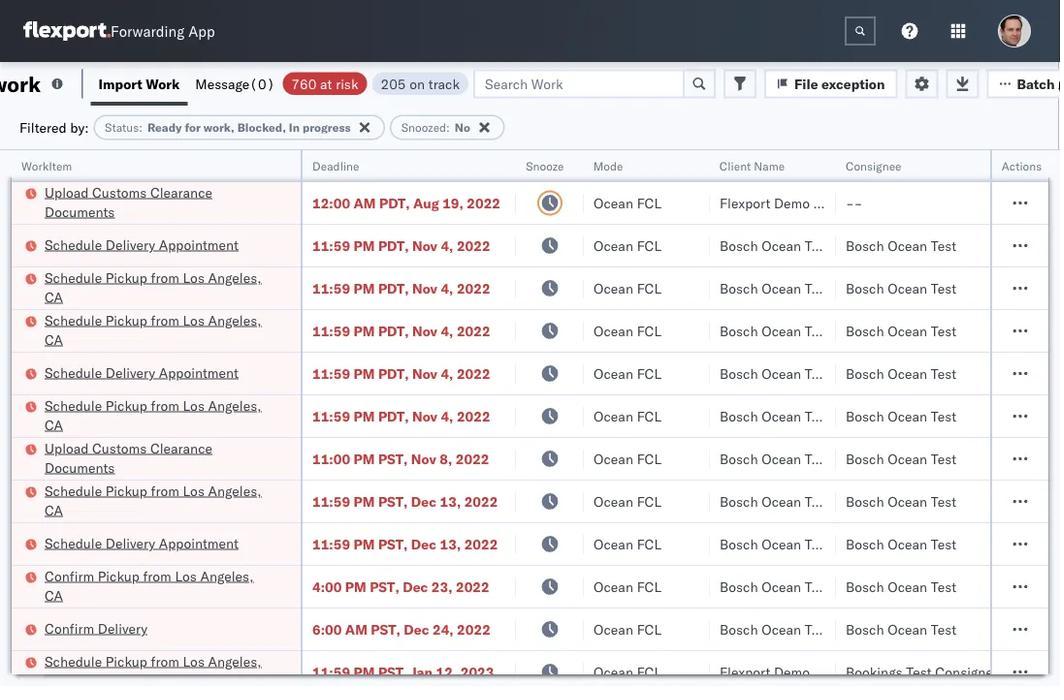 Task type: describe. For each thing, give the bounding box(es) containing it.
4 schedule pickup from los angeles, ca link from the top
[[45, 482, 275, 520]]

1 - from the left
[[846, 194, 854, 211]]

dec for schedule pickup from los angeles, ca
[[411, 493, 437, 510]]

8 fcl from the top
[[637, 493, 661, 510]]

4 4, from the top
[[441, 365, 453, 382]]

upload customs clearance documents button for 12:00 am pdt, aug 19, 2022
[[45, 183, 275, 224]]

pm for 3rd schedule pickup from los angeles, ca link
[[354, 408, 375, 425]]

3 fcl from the top
[[637, 280, 661, 297]]

pm for fifth schedule pickup from los angeles, ca link from the bottom
[[354, 280, 375, 297]]

1 schedule pickup from los angeles, ca from the top
[[45, 269, 261, 306]]

4 schedule pickup from los angeles, ca button from the top
[[45, 482, 275, 522]]

3 resize handle column header from the left
[[561, 150, 584, 687]]

: for status
[[139, 120, 143, 135]]

4:00 pm pst, dec 23, 2022
[[312, 579, 490, 596]]

confirm for confirm pickup from los angeles, ca
[[45, 568, 94, 585]]

12 fcl from the top
[[637, 664, 661, 681]]

deadline
[[312, 159, 359, 173]]

from for 4th schedule pickup from los angeles, ca link from the bottom
[[151, 312, 179, 329]]

message
[[195, 75, 250, 92]]

5 schedule pickup from los angeles, ca link from the top
[[45, 652, 275, 687]]

pst, left 8,
[[378, 451, 408, 468]]

pm for 4th schedule pickup from los angeles, ca link from the bottom
[[354, 322, 375, 339]]

11 fcl from the top
[[637, 621, 661, 638]]

confirm delivery
[[45, 620, 148, 637]]

6 ocean fcl from the top
[[594, 408, 661, 425]]

3 ca from the top
[[45, 417, 63, 434]]

5 fcl from the top
[[637, 365, 661, 382]]

6 fcl from the top
[[637, 408, 661, 425]]

appointment for 3rd schedule delivery appointment button's the schedule delivery appointment 'link'
[[159, 535, 239, 552]]

6 schedule from the top
[[45, 483, 102, 500]]

los for confirm pickup from los angeles, ca link
[[175, 568, 197, 585]]

jan
[[411, 664, 433, 681]]

2 - from the left
[[854, 194, 863, 211]]

1 fcl from the top
[[637, 194, 661, 211]]

customs for 12:00 am pdt, aug 19, 2022
[[92, 184, 147, 201]]

pm for second schedule pickup from los angeles, ca link from the bottom
[[354, 493, 375, 510]]

snoozed
[[401, 120, 446, 135]]

pst, up 4:00 pm pst, dec 23, 2022
[[378, 536, 408, 553]]

for
[[185, 120, 201, 135]]

schedule delivery appointment for 3rd schedule delivery appointment button's the schedule delivery appointment 'link'
[[45, 535, 239, 552]]

delivery for confirm delivery button
[[98, 620, 148, 637]]

2023
[[460, 664, 494, 681]]

9 fcl from the top
[[637, 536, 661, 553]]

1 ocean fcl from the top
[[594, 194, 661, 211]]

760 at risk
[[291, 75, 358, 92]]

at
[[320, 75, 332, 92]]

3 schedule pickup from los angeles, ca from the top
[[45, 397, 261, 434]]

2 4, from the top
[[441, 280, 453, 297]]

12:00 am pdt, aug 19, 2022
[[312, 194, 501, 211]]

3 schedule pickup from los angeles, ca link from the top
[[45, 396, 275, 435]]

resize handle column header for mode button
[[687, 150, 710, 687]]

am for pst,
[[345, 621, 367, 638]]

--
[[846, 194, 863, 211]]

flexport demo consignee for --
[[720, 194, 879, 211]]

customs for 11:00 pm pst, nov 8, 2022
[[92, 440, 147, 457]]

snoozed : no
[[401, 120, 470, 135]]

delivery for 2nd schedule delivery appointment button
[[106, 364, 155, 381]]

name
[[754, 159, 785, 173]]

work
[[146, 75, 180, 92]]

snooze
[[526, 159, 564, 173]]

appointment for the schedule delivery appointment 'link' related to 1st schedule delivery appointment button
[[159, 236, 239, 253]]

flexport demo consignee for bookings test consignee
[[720, 664, 879, 681]]

confirm delivery link
[[45, 619, 148, 639]]

11:59 for second schedule pickup from los angeles, ca link from the bottom
[[312, 493, 350, 510]]

los for second schedule pickup from los angeles, ca link from the bottom
[[183, 483, 205, 500]]

client
[[720, 159, 751, 173]]

confirm pickup from los angeles, ca
[[45, 568, 254, 604]]

4 ca from the top
[[45, 502, 63, 519]]

5 schedule pickup from los angeles, ca button from the top
[[45, 652, 275, 687]]

6:00 am pst, dec 24, 2022
[[312, 621, 491, 638]]

los for 3rd schedule pickup from los angeles, ca link
[[183, 397, 205, 414]]

upload for 11:00 pm pst, nov 8, 2022
[[45, 440, 89, 457]]

12,
[[436, 664, 457, 681]]

schedule delivery appointment link for 2nd schedule delivery appointment button
[[45, 363, 239, 383]]

confirm pickup from los angeles, ca link
[[45, 567, 275, 606]]

schedule delivery appointment link for 1st schedule delivery appointment button
[[45, 235, 239, 255]]

10 ocean fcl from the top
[[594, 579, 661, 596]]

1 schedule pickup from los angeles, ca button from the top
[[45, 268, 275, 309]]

workitem button
[[12, 154, 281, 174]]

3 schedule from the top
[[45, 312, 102, 329]]

message (0)
[[195, 75, 275, 92]]

pickup inside confirm pickup from los angeles, ca
[[98, 568, 140, 585]]

filtered
[[19, 119, 67, 136]]

205
[[381, 75, 406, 92]]

demo for -
[[774, 194, 810, 211]]

forwarding
[[111, 22, 185, 40]]

in
[[289, 120, 300, 135]]

flex
[[1040, 159, 1060, 173]]

1 11:59 pm pdt, nov 4, 2022 from the top
[[312, 237, 490, 254]]

documents for 11:00 pm pst, nov 8, 2022
[[45, 459, 115, 476]]

8 ocean fcl from the top
[[594, 493, 661, 510]]

24,
[[433, 621, 454, 638]]

angeles, inside confirm pickup from los angeles, ca
[[200, 568, 254, 585]]

4 ocean fcl from the top
[[594, 322, 661, 339]]

forwarding app link
[[23, 21, 215, 41]]

12:00
[[312, 194, 350, 211]]

23,
[[431, 579, 453, 596]]

3 schedule delivery appointment button from the top
[[45, 534, 239, 555]]

3 schedule pickup from los angeles, ca button from the top
[[45, 396, 275, 437]]

schedule delivery appointment for the schedule delivery appointment 'link' related to 1st schedule delivery appointment button
[[45, 236, 239, 253]]

file exception
[[794, 75, 885, 92]]

2 fcl from the top
[[637, 237, 661, 254]]

pst, down 4:00 pm pst, dec 23, 2022
[[371, 621, 400, 638]]

: for snoozed
[[446, 120, 450, 135]]

1 schedule from the top
[[45, 236, 102, 253]]

pm for 5th schedule pickup from los angeles, ca link
[[354, 664, 375, 681]]

2 schedule pickup from los angeles, ca button from the top
[[45, 311, 275, 352]]

consignee button
[[836, 154, 1011, 174]]

5 11:59 pm pdt, nov 4, 2022 from the top
[[312, 408, 490, 425]]

3 11:59 pm pdt, nov 4, 2022 from the top
[[312, 322, 490, 339]]

11:59 for fifth schedule pickup from los angeles, ca link from the bottom
[[312, 280, 350, 297]]

consignee inside button
[[846, 159, 902, 173]]

12 ocean fcl from the top
[[594, 664, 661, 681]]

am for pdt,
[[354, 194, 376, 211]]

11:59 for 3rd schedule pickup from los angeles, ca link
[[312, 408, 350, 425]]

pst, up the "6:00 am pst, dec 24, 2022"
[[370, 579, 399, 596]]

7 resize handle column header from the left
[[1025, 150, 1048, 687]]

5 4, from the top
[[441, 408, 453, 425]]

by:
[[70, 119, 89, 136]]

8,
[[440, 451, 452, 468]]

from for second schedule pickup from los angeles, ca link from the bottom
[[151, 483, 179, 500]]

2 ocean fcl from the top
[[594, 237, 661, 254]]

dec left 24,
[[404, 621, 429, 638]]

8 schedule from the top
[[45, 653, 102, 670]]

2 schedule pickup from los angeles, ca from the top
[[45, 312, 261, 348]]

risk
[[336, 75, 358, 92]]

exception
[[822, 75, 885, 92]]

11:59 for 3rd schedule delivery appointment button's the schedule delivery appointment 'link'
[[312, 536, 350, 553]]

file
[[794, 75, 818, 92]]

batch
[[1017, 75, 1055, 92]]

status
[[105, 120, 139, 135]]

13, for schedule delivery appointment
[[440, 536, 461, 553]]

workitem
[[21, 159, 72, 173]]

11:00
[[312, 451, 350, 468]]

bookings test consignee
[[846, 664, 1000, 681]]

3 ocean fcl from the top
[[594, 280, 661, 297]]

11 ocean fcl from the top
[[594, 621, 661, 638]]

resize handle column header for deadline button
[[493, 150, 516, 687]]

9 ocean fcl from the top
[[594, 536, 661, 553]]

pm for 3rd schedule delivery appointment button's the schedule delivery appointment 'link'
[[354, 536, 375, 553]]

actions
[[1002, 159, 1042, 173]]

upload for 12:00 am pdt, aug 19, 2022
[[45, 184, 89, 201]]



Task type: vqa. For each thing, say whether or not it's contained in the screenshot.


Task type: locate. For each thing, give the bounding box(es) containing it.
5 ocean fcl from the top
[[594, 365, 661, 382]]

(0)
[[250, 75, 275, 92]]

0 vertical spatial am
[[354, 194, 376, 211]]

1 schedule delivery appointment button from the top
[[45, 235, 239, 257]]

dec for schedule delivery appointment
[[411, 536, 437, 553]]

resize handle column header for workitem button
[[277, 150, 301, 687]]

2 customs from the top
[[92, 440, 147, 457]]

11:59
[[312, 237, 350, 254], [312, 280, 350, 297], [312, 322, 350, 339], [312, 365, 350, 382], [312, 408, 350, 425], [312, 493, 350, 510], [312, 536, 350, 553], [312, 664, 350, 681]]

file exception button
[[764, 69, 898, 98], [764, 69, 898, 98]]

ca inside confirm pickup from los angeles, ca
[[45, 587, 63, 604]]

mode button
[[584, 154, 691, 174]]

confirm for confirm delivery
[[45, 620, 94, 637]]

upload customs clearance documents for 11:00 pm pst, nov 8, 2022
[[45, 440, 212, 476]]

0 vertical spatial demo
[[774, 194, 810, 211]]

1 horizontal spatial :
[[446, 120, 450, 135]]

upload customs clearance documents button for 11:00 pm pst, nov 8, 2022
[[45, 439, 275, 480]]

blocked,
[[237, 120, 286, 135]]

track
[[428, 75, 460, 92]]

1 13, from the top
[[440, 493, 461, 510]]

2 flexport demo consignee from the top
[[720, 664, 879, 681]]

2 11:59 pm pdt, nov 4, 2022 from the top
[[312, 280, 490, 297]]

delivery for 1st schedule delivery appointment button
[[106, 236, 155, 253]]

2 clearance from the top
[[150, 440, 212, 457]]

2022
[[467, 194, 501, 211], [457, 237, 490, 254], [457, 280, 490, 297], [457, 322, 490, 339], [457, 365, 490, 382], [457, 408, 490, 425], [456, 451, 489, 468], [464, 493, 498, 510], [464, 536, 498, 553], [456, 579, 490, 596], [457, 621, 491, 638]]

flexport for bookings
[[720, 664, 770, 681]]

los for 4th schedule pickup from los angeles, ca link from the bottom
[[183, 312, 205, 329]]

angeles,
[[208, 269, 261, 286], [208, 312, 261, 329], [208, 397, 261, 414], [208, 483, 261, 500], [200, 568, 254, 585], [208, 653, 261, 670]]

on
[[409, 75, 425, 92]]

from for 5th schedule pickup from los angeles, ca link
[[151, 653, 179, 670]]

1 schedule pickup from los angeles, ca link from the top
[[45, 268, 275, 307]]

documents
[[45, 203, 115, 220], [45, 459, 115, 476]]

7 ocean fcl from the top
[[594, 451, 661, 468]]

confirm
[[45, 568, 94, 585], [45, 620, 94, 637]]

4 11:59 from the top
[[312, 365, 350, 382]]

pst, down 11:00 pm pst, nov 8, 2022
[[378, 493, 408, 510]]

2 ca from the top
[[45, 331, 63, 348]]

13,
[[440, 493, 461, 510], [440, 536, 461, 553]]

0 vertical spatial upload customs clearance documents button
[[45, 183, 275, 224]]

nov
[[412, 237, 437, 254], [412, 280, 437, 297], [412, 322, 437, 339], [412, 365, 437, 382], [412, 408, 437, 425], [411, 451, 436, 468]]

2 schedule delivery appointment from the top
[[45, 364, 239, 381]]

confirm inside confirm pickup from los angeles, ca
[[45, 568, 94, 585]]

4 schedule from the top
[[45, 364, 102, 381]]

0 vertical spatial upload customs clearance documents
[[45, 184, 212, 220]]

demo
[[774, 194, 810, 211], [774, 664, 810, 681]]

1 vertical spatial demo
[[774, 664, 810, 681]]

pickup
[[106, 269, 147, 286], [106, 312, 147, 329], [106, 397, 147, 414], [106, 483, 147, 500], [98, 568, 140, 585], [106, 653, 147, 670]]

0 vertical spatial customs
[[92, 184, 147, 201]]

2 schedule from the top
[[45, 269, 102, 286]]

0 horizontal spatial :
[[139, 120, 143, 135]]

2 resize handle column header from the left
[[493, 150, 516, 687]]

import
[[99, 75, 142, 92]]

1 upload customs clearance documents button from the top
[[45, 183, 275, 224]]

2 upload from the top
[[45, 440, 89, 457]]

0 vertical spatial appointment
[[159, 236, 239, 253]]

0 vertical spatial upload customs clearance documents link
[[45, 183, 275, 222]]

0 vertical spatial flexport
[[720, 194, 770, 211]]

0 vertical spatial 13,
[[440, 493, 461, 510]]

no
[[455, 120, 470, 135]]

0 vertical spatial confirm
[[45, 568, 94, 585]]

11:59 pm pst, jan 12, 2023
[[312, 664, 494, 681]]

confirm down confirm pickup from los angeles, ca
[[45, 620, 94, 637]]

documents for 12:00 am pdt, aug 19, 2022
[[45, 203, 115, 220]]

2 upload customs clearance documents button from the top
[[45, 439, 275, 480]]

ca
[[45, 289, 63, 306], [45, 331, 63, 348], [45, 417, 63, 434], [45, 502, 63, 519], [45, 587, 63, 604], [45, 673, 63, 687]]

Search Work text field
[[473, 69, 685, 98]]

appointment for 2nd schedule delivery appointment button's the schedule delivery appointment 'link'
[[159, 364, 239, 381]]

a
[[1058, 75, 1060, 92]]

1 customs from the top
[[92, 184, 147, 201]]

dec
[[411, 493, 437, 510], [411, 536, 437, 553], [403, 579, 428, 596], [404, 621, 429, 638]]

2 vertical spatial schedule delivery appointment link
[[45, 534, 239, 553]]

pst,
[[378, 451, 408, 468], [378, 493, 408, 510], [378, 536, 408, 553], [370, 579, 399, 596], [371, 621, 400, 638], [378, 664, 408, 681]]

1 demo from the top
[[774, 194, 810, 211]]

1 vertical spatial upload customs clearance documents
[[45, 440, 212, 476]]

schedule delivery appointment
[[45, 236, 239, 253], [45, 364, 239, 381], [45, 535, 239, 552]]

1 vertical spatial am
[[345, 621, 367, 638]]

4 fcl from the top
[[637, 322, 661, 339]]

import work
[[99, 75, 180, 92]]

upload
[[45, 184, 89, 201], [45, 440, 89, 457]]

clearance
[[150, 184, 212, 201], [150, 440, 212, 457]]

filtered by:
[[19, 119, 89, 136]]

client name button
[[710, 154, 817, 174]]

2 schedule delivery appointment link from the top
[[45, 363, 239, 383]]

upload customs clearance documents for 12:00 am pdt, aug 19, 2022
[[45, 184, 212, 220]]

1 resize handle column header from the left
[[277, 150, 301, 687]]

pst, left jan
[[378, 664, 408, 681]]

delivery
[[106, 236, 155, 253], [106, 364, 155, 381], [106, 535, 155, 552], [98, 620, 148, 637]]

mode
[[594, 159, 623, 173]]

clearance for 12:00 am pdt, aug 19, 2022
[[150, 184, 212, 201]]

confirm inside "link"
[[45, 620, 94, 637]]

status : ready for work, blocked, in progress
[[105, 120, 351, 135]]

dec for confirm pickup from los angeles, ca
[[403, 579, 428, 596]]

2 vertical spatial appointment
[[159, 535, 239, 552]]

1 upload from the top
[[45, 184, 89, 201]]

13, for schedule pickup from los angeles, ca
[[440, 493, 461, 510]]

0 vertical spatial schedule delivery appointment link
[[45, 235, 239, 255]]

upload customs clearance documents link
[[45, 183, 275, 222], [45, 439, 275, 478]]

1 vertical spatial upload
[[45, 440, 89, 457]]

dec down 11:00 pm pst, nov 8, 2022
[[411, 493, 437, 510]]

app
[[188, 22, 215, 40]]

from for fifth schedule pickup from los angeles, ca link from the bottom
[[151, 269, 179, 286]]

1 flexport from the top
[[720, 194, 770, 211]]

2 vertical spatial schedule delivery appointment button
[[45, 534, 239, 555]]

2 schedule pickup from los angeles, ca link from the top
[[45, 311, 275, 350]]

6 ca from the top
[[45, 673, 63, 687]]

dec up 23,
[[411, 536, 437, 553]]

0 vertical spatial flexport demo consignee
[[720, 194, 879, 211]]

schedule pickup from los angeles, ca
[[45, 269, 261, 306], [45, 312, 261, 348], [45, 397, 261, 434], [45, 483, 261, 519], [45, 653, 261, 687]]

1 documents from the top
[[45, 203, 115, 220]]

3 schedule delivery appointment from the top
[[45, 535, 239, 552]]

clearance for 11:00 pm pst, nov 8, 2022
[[150, 440, 212, 457]]

aug
[[413, 194, 439, 211]]

flex button
[[1030, 154, 1060, 174]]

am right 6:00
[[345, 621, 367, 638]]

schedule delivery appointment link
[[45, 235, 239, 255], [45, 363, 239, 383], [45, 534, 239, 553]]

schedule pickup from los angeles, ca link
[[45, 268, 275, 307], [45, 311, 275, 350], [45, 396, 275, 435], [45, 482, 275, 520], [45, 652, 275, 687]]

13, down 8,
[[440, 493, 461, 510]]

4 resize handle column header from the left
[[687, 150, 710, 687]]

1 vertical spatial customs
[[92, 440, 147, 457]]

1 4, from the top
[[441, 237, 453, 254]]

2 13, from the top
[[440, 536, 461, 553]]

consignee
[[846, 159, 902, 173], [813, 194, 879, 211], [813, 664, 879, 681], [935, 664, 1000, 681]]

2 documents from the top
[[45, 459, 115, 476]]

upload customs clearance documents link for 11:00
[[45, 439, 275, 478]]

demo left bookings
[[774, 664, 810, 681]]

760
[[291, 75, 317, 92]]

8 11:59 from the top
[[312, 664, 350, 681]]

dec left 23,
[[403, 579, 428, 596]]

1 vertical spatial documents
[[45, 459, 115, 476]]

1 vertical spatial upload customs clearance documents link
[[45, 439, 275, 478]]

1 schedule delivery appointment link from the top
[[45, 235, 239, 255]]

am right 12:00
[[354, 194, 376, 211]]

2 schedule delivery appointment button from the top
[[45, 363, 239, 385]]

batch a button
[[987, 69, 1060, 98]]

batch a
[[1017, 75, 1060, 92]]

1 : from the left
[[139, 120, 143, 135]]

1 vertical spatial flexport
[[720, 664, 770, 681]]

7 fcl from the top
[[637, 451, 661, 468]]

10 fcl from the top
[[637, 579, 661, 596]]

11:59 pm pst, dec 13, 2022
[[312, 493, 498, 510], [312, 536, 498, 553]]

0 vertical spatial schedule delivery appointment button
[[45, 235, 239, 257]]

2 11:59 pm pst, dec 13, 2022 from the top
[[312, 536, 498, 553]]

205 on track
[[381, 75, 460, 92]]

test
[[805, 237, 831, 254], [931, 237, 957, 254], [805, 280, 831, 297], [931, 280, 957, 297], [805, 322, 831, 339], [931, 322, 957, 339], [805, 365, 831, 382], [931, 365, 957, 382], [805, 408, 831, 425], [931, 408, 957, 425], [805, 451, 831, 468], [931, 451, 957, 468], [805, 493, 831, 510], [931, 493, 957, 510], [805, 536, 831, 553], [931, 536, 957, 553], [805, 579, 831, 596], [931, 579, 957, 596], [805, 621, 831, 638], [931, 621, 957, 638], [906, 664, 932, 681]]

forwarding app
[[111, 22, 215, 40]]

schedule
[[45, 236, 102, 253], [45, 269, 102, 286], [45, 312, 102, 329], [45, 364, 102, 381], [45, 397, 102, 414], [45, 483, 102, 500], [45, 535, 102, 552], [45, 653, 102, 670]]

0 vertical spatial documents
[[45, 203, 115, 220]]

5 resize handle column header from the left
[[813, 150, 836, 687]]

2 confirm from the top
[[45, 620, 94, 637]]

deadline button
[[303, 154, 497, 174]]

schedule delivery appointment for 2nd schedule delivery appointment button's the schedule delivery appointment 'link'
[[45, 364, 239, 381]]

5 schedule from the top
[[45, 397, 102, 414]]

am
[[354, 194, 376, 211], [345, 621, 367, 638]]

los inside confirm pickup from los angeles, ca
[[175, 568, 197, 585]]

flexport
[[720, 194, 770, 211], [720, 664, 770, 681]]

:
[[139, 120, 143, 135], [446, 120, 450, 135]]

demo down the name
[[774, 194, 810, 211]]

delivery inside "link"
[[98, 620, 148, 637]]

11:59 pm pst, dec 13, 2022 down 11:00 pm pst, nov 8, 2022
[[312, 493, 498, 510]]

None text field
[[845, 16, 876, 46]]

6 11:59 from the top
[[312, 493, 350, 510]]

delivery for 3rd schedule delivery appointment button
[[106, 535, 155, 552]]

: left the no
[[446, 120, 450, 135]]

from inside confirm pickup from los angeles, ca
[[143, 568, 171, 585]]

flexport for -
[[720, 194, 770, 211]]

schedule delivery appointment link for 3rd schedule delivery appointment button
[[45, 534, 239, 553]]

4 schedule pickup from los angeles, ca from the top
[[45, 483, 261, 519]]

1 upload customs clearance documents link from the top
[[45, 183, 275, 222]]

1 ca from the top
[[45, 289, 63, 306]]

3 appointment from the top
[[159, 535, 239, 552]]

11:59 for 4th schedule pickup from los angeles, ca link from the bottom
[[312, 322, 350, 339]]

6 resize handle column header from the left
[[1007, 150, 1030, 687]]

2 11:59 from the top
[[312, 280, 350, 297]]

19,
[[442, 194, 463, 211]]

pm for confirm pickup from los angeles, ca link
[[345, 579, 366, 596]]

demo for bookings
[[774, 664, 810, 681]]

1 vertical spatial upload customs clearance documents button
[[45, 439, 275, 480]]

client name
[[720, 159, 785, 173]]

bosch
[[720, 237, 758, 254], [846, 237, 884, 254], [720, 280, 758, 297], [846, 280, 884, 297], [720, 322, 758, 339], [846, 322, 884, 339], [720, 365, 758, 382], [846, 365, 884, 382], [720, 408, 758, 425], [846, 408, 884, 425], [720, 451, 758, 468], [846, 451, 884, 468], [720, 493, 758, 510], [846, 493, 884, 510], [720, 536, 758, 553], [846, 536, 884, 553], [720, 579, 758, 596], [846, 579, 884, 596], [720, 621, 758, 638], [846, 621, 884, 638]]

11:59 pm pst, dec 13, 2022 for schedule delivery appointment
[[312, 536, 498, 553]]

0 vertical spatial schedule delivery appointment
[[45, 236, 239, 253]]

pm
[[354, 237, 375, 254], [354, 280, 375, 297], [354, 322, 375, 339], [354, 365, 375, 382], [354, 408, 375, 425], [354, 451, 375, 468], [354, 493, 375, 510], [354, 536, 375, 553], [345, 579, 366, 596], [354, 664, 375, 681]]

11:59 pm pst, dec 13, 2022 for schedule pickup from los angeles, ca
[[312, 493, 498, 510]]

1 vertical spatial schedule delivery appointment button
[[45, 363, 239, 385]]

1 confirm from the top
[[45, 568, 94, 585]]

1 vertical spatial flexport demo consignee
[[720, 664, 879, 681]]

11:59 for 5th schedule pickup from los angeles, ca link
[[312, 664, 350, 681]]

2 demo from the top
[[774, 664, 810, 681]]

ready
[[147, 120, 182, 135]]

work,
[[203, 120, 234, 135]]

upload customs clearance documents link for 12:00
[[45, 183, 275, 222]]

4 11:59 pm pdt, nov 4, 2022 from the top
[[312, 365, 490, 382]]

0 vertical spatial 11:59 pm pst, dec 13, 2022
[[312, 493, 498, 510]]

bookings
[[846, 664, 903, 681]]

flexport. image
[[23, 21, 111, 41]]

5 11:59 from the top
[[312, 408, 350, 425]]

los for 5th schedule pickup from los angeles, ca link
[[183, 653, 205, 670]]

: left ready
[[139, 120, 143, 135]]

1 clearance from the top
[[150, 184, 212, 201]]

11:59 pm pst, dec 13, 2022 up 4:00 pm pst, dec 23, 2022
[[312, 536, 498, 553]]

confirm delivery button
[[45, 619, 148, 641]]

2 appointment from the top
[[159, 364, 239, 381]]

1 vertical spatial 11:59 pm pst, dec 13, 2022
[[312, 536, 498, 553]]

resize handle column header for the client name button
[[813, 150, 836, 687]]

1 vertical spatial schedule delivery appointment link
[[45, 363, 239, 383]]

7 schedule from the top
[[45, 535, 102, 552]]

2 vertical spatial schedule delivery appointment
[[45, 535, 239, 552]]

1 schedule delivery appointment from the top
[[45, 236, 239, 253]]

6:00
[[312, 621, 342, 638]]

0 vertical spatial upload
[[45, 184, 89, 201]]

1 vertical spatial schedule delivery appointment
[[45, 364, 239, 381]]

from
[[151, 269, 179, 286], [151, 312, 179, 329], [151, 397, 179, 414], [151, 483, 179, 500], [143, 568, 171, 585], [151, 653, 179, 670]]

resize handle column header
[[277, 150, 301, 687], [493, 150, 516, 687], [561, 150, 584, 687], [687, 150, 710, 687], [813, 150, 836, 687], [1007, 150, 1030, 687], [1025, 150, 1048, 687]]

1 vertical spatial appointment
[[159, 364, 239, 381]]

3 4, from the top
[[441, 322, 453, 339]]

1 upload customs clearance documents from the top
[[45, 184, 212, 220]]

confirm up confirm delivery
[[45, 568, 94, 585]]

2 : from the left
[[446, 120, 450, 135]]

0 vertical spatial clearance
[[150, 184, 212, 201]]

1 vertical spatial 13,
[[440, 536, 461, 553]]

4:00
[[312, 579, 342, 596]]

1 vertical spatial confirm
[[45, 620, 94, 637]]

7 11:59 from the top
[[312, 536, 350, 553]]

appointment
[[159, 236, 239, 253], [159, 364, 239, 381], [159, 535, 239, 552]]

from for confirm pickup from los angeles, ca link
[[143, 568, 171, 585]]

1 11:59 from the top
[[312, 237, 350, 254]]

progress
[[303, 120, 351, 135]]

bosch ocean test
[[720, 237, 831, 254], [846, 237, 957, 254], [720, 280, 831, 297], [846, 280, 957, 297], [720, 322, 831, 339], [846, 322, 957, 339], [720, 365, 831, 382], [846, 365, 957, 382], [720, 408, 831, 425], [846, 408, 957, 425], [720, 451, 831, 468], [846, 451, 957, 468], [720, 493, 831, 510], [846, 493, 957, 510], [720, 536, 831, 553], [846, 536, 957, 553], [720, 579, 831, 596], [846, 579, 957, 596], [720, 621, 831, 638], [846, 621, 957, 638]]

import work button
[[91, 62, 187, 106]]

5 schedule pickup from los angeles, ca from the top
[[45, 653, 261, 687]]

2 upload customs clearance documents link from the top
[[45, 439, 275, 478]]

1 vertical spatial clearance
[[150, 440, 212, 457]]

los for fifth schedule pickup from los angeles, ca link from the bottom
[[183, 269, 205, 286]]

upload customs clearance documents
[[45, 184, 212, 220], [45, 440, 212, 476]]

customs
[[92, 184, 147, 201], [92, 440, 147, 457]]

3 11:59 from the top
[[312, 322, 350, 339]]

11:59 pm pdt, nov 4, 2022
[[312, 237, 490, 254], [312, 280, 490, 297], [312, 322, 490, 339], [312, 365, 490, 382], [312, 408, 490, 425]]

confirm pickup from los angeles, ca button
[[45, 567, 275, 608]]

from for 3rd schedule pickup from los angeles, ca link
[[151, 397, 179, 414]]

13, up 23,
[[440, 536, 461, 553]]

schedule delivery appointment button
[[45, 235, 239, 257], [45, 363, 239, 385], [45, 534, 239, 555]]

resize handle column header for consignee button
[[1007, 150, 1030, 687]]

11:00 pm pst, nov 8, 2022
[[312, 451, 489, 468]]

pdt,
[[379, 194, 410, 211], [378, 237, 409, 254], [378, 280, 409, 297], [378, 322, 409, 339], [378, 365, 409, 382], [378, 408, 409, 425]]



